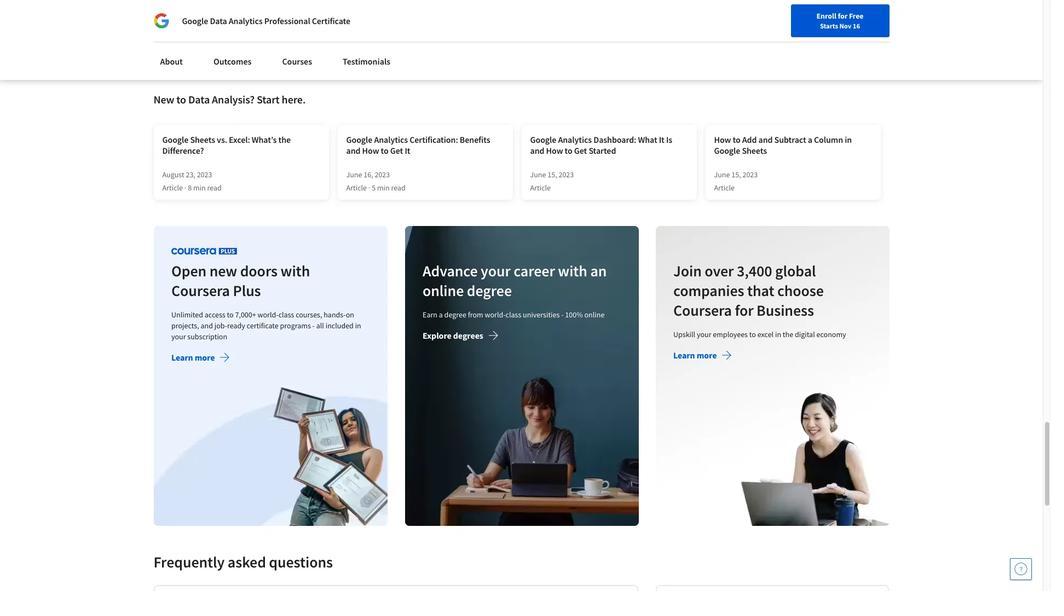 Task type: vqa. For each thing, say whether or not it's contained in the screenshot.
right the -
yes



Task type: locate. For each thing, give the bounding box(es) containing it.
2 2023 from the left
[[375, 170, 390, 180]]

google sheets vs. excel: what's the difference?
[[162, 134, 291, 156]]

to inside google analytics dashboard: what it is and how to get started
[[565, 145, 573, 156]]

data left 'analysis?'
[[188, 93, 210, 106]]

join over 3,400 global companies that choose coursera for business
[[673, 261, 824, 321]]

learn down upskill
[[673, 350, 695, 361]]

- left the all
[[312, 321, 315, 331]]

1 2023 from the left
[[197, 170, 212, 180]]

0 vertical spatial degree
[[467, 281, 512, 301]]

more down subscription
[[195, 352, 215, 363]]

learn
[[673, 350, 695, 361], [171, 352, 193, 363]]

to inside the unlimited access to 7,000+ world-class courses, hands-on projects, and job-ready certificate programs - all included in your subscription
[[227, 310, 233, 320]]

your inside find your new career 'link'
[[755, 35, 769, 44]]

in right included
[[355, 321, 361, 331]]

your inside the advance your career with an online degree
[[480, 261, 510, 281]]

with right doors
[[280, 261, 310, 281]]

career
[[513, 261, 555, 281]]

1 vertical spatial a
[[439, 310, 442, 320]]

difference?
[[162, 145, 204, 156]]

sheets left subtract
[[742, 145, 767, 156]]

data up outcomes link on the left of page
[[210, 15, 227, 26]]

class
[[278, 310, 294, 320], [505, 310, 521, 320]]

get up june 16, 2023 article · 5 min read
[[390, 145, 403, 156]]

· inside august 23, 2023 article · 8 min read
[[184, 183, 186, 193]]

1 horizontal spatial it
[[659, 134, 665, 145]]

0 horizontal spatial it
[[405, 145, 410, 156]]

degree inside the advance your career with an online degree
[[467, 281, 512, 301]]

0 vertical spatial for
[[838, 11, 848, 21]]

1 horizontal spatial with
[[558, 261, 587, 281]]

0 horizontal spatial analytics
[[229, 15, 263, 26]]

for inside enroll for free starts nov 16
[[838, 11, 848, 21]]

to
[[177, 93, 186, 106], [733, 134, 741, 145], [381, 145, 389, 156], [565, 145, 573, 156], [227, 310, 233, 320], [749, 330, 756, 340]]

1 horizontal spatial coursera
[[673, 301, 732, 321]]

june inside june 16, 2023 article · 5 min read
[[346, 170, 362, 180]]

june for google analytics dashboard: what it is and how to get started
[[530, 170, 546, 180]]

1 vertical spatial -
[[312, 321, 315, 331]]

more for leftmost 'learn more' link
[[195, 352, 215, 363]]

2 horizontal spatial in
[[845, 134, 852, 145]]

1 horizontal spatial learn more
[[673, 350, 717, 361]]

read inside june 16, 2023 article · 5 min read
[[391, 183, 406, 193]]

to up june 16, 2023 article · 5 min read
[[381, 145, 389, 156]]

1 horizontal spatial june
[[530, 170, 546, 180]]

0 vertical spatial the
[[278, 134, 291, 145]]

article inside august 23, 2023 article · 8 min read
[[162, 183, 183, 193]]

class left universities
[[505, 310, 521, 320]]

read right 8
[[207, 183, 222, 193]]

how left add
[[714, 134, 731, 145]]

23,
[[186, 170, 195, 180]]

google inside google analytics certification: benefits and how to get it
[[346, 134, 373, 145]]

1 horizontal spatial class
[[505, 310, 521, 320]]

0 vertical spatial data
[[210, 15, 227, 26]]

100%
[[565, 310, 583, 320]]

june 15, 2023 article
[[530, 170, 574, 193], [714, 170, 758, 193]]

2023 inside august 23, 2023 article · 8 min read
[[197, 170, 212, 180]]

0 horizontal spatial -
[[312, 321, 315, 331]]

what's
[[252, 134, 277, 145]]

earn a degree from world-class universities - 100% online
[[422, 310, 604, 320]]

·
[[184, 183, 186, 193], [368, 183, 370, 193]]

4 article from the left
[[714, 183, 735, 193]]

find your new career
[[739, 35, 808, 44]]

it
[[659, 134, 665, 145], [405, 145, 410, 156]]

min right 5 on the left
[[377, 183, 390, 193]]

1 horizontal spatial ·
[[368, 183, 370, 193]]

2 june 15, 2023 article from the left
[[714, 170, 758, 193]]

1 horizontal spatial 15,
[[732, 170, 741, 180]]

career
[[787, 35, 808, 44]]

0 horizontal spatial with
[[280, 261, 310, 281]]

1 horizontal spatial sheets
[[742, 145, 767, 156]]

and
[[759, 134, 773, 145], [346, 145, 361, 156], [530, 145, 545, 156], [200, 321, 213, 331]]

certificate
[[246, 321, 278, 331]]

your right 'find'
[[755, 35, 769, 44]]

· inside june 16, 2023 article · 5 min read
[[368, 183, 370, 193]]

testimonials
[[343, 56, 391, 67]]

excel
[[758, 330, 774, 340]]

read for to
[[391, 183, 406, 193]]

slides element
[[173, 54, 870, 65]]

with inside open new doors with coursera plus
[[280, 261, 310, 281]]

15,
[[548, 170, 557, 180], [732, 170, 741, 180]]

your right upskill
[[697, 330, 712, 340]]

to left add
[[733, 134, 741, 145]]

0 vertical spatial new
[[771, 35, 785, 44]]

how to add and subtract a column in google sheets
[[714, 134, 852, 156]]

4 2023 from the left
[[743, 170, 758, 180]]

1 with from the left
[[280, 261, 310, 281]]

world- inside the unlimited access to 7,000+ world-class courses, hands-on projects, and job-ready certificate programs - all included in your subscription
[[257, 310, 278, 320]]

and inside google analytics certification: benefits and how to get it
[[346, 145, 361, 156]]

google inside google analytics dashboard: what it is and how to get started
[[530, 134, 557, 145]]

testimonials link
[[336, 49, 397, 73]]

world-
[[257, 310, 278, 320], [484, 310, 505, 320]]

ready
[[227, 321, 245, 331]]

the left digital
[[783, 330, 793, 340]]

in right the column
[[845, 134, 852, 145]]

0 horizontal spatial new
[[154, 93, 174, 106]]

how up 16,
[[362, 145, 379, 156]]

analytics left professional
[[229, 15, 263, 26]]

for up employees
[[735, 301, 754, 321]]

2023 right the 23,
[[197, 170, 212, 180]]

get
[[390, 145, 403, 156], [574, 145, 587, 156]]

2 with from the left
[[558, 261, 587, 281]]

2 june from the left
[[530, 170, 546, 180]]

0 horizontal spatial online
[[422, 281, 464, 301]]

2 horizontal spatial how
[[714, 134, 731, 145]]

outcomes link
[[207, 49, 258, 73]]

it left is
[[659, 134, 665, 145]]

the
[[278, 134, 291, 145], [783, 330, 793, 340]]

1 horizontal spatial how
[[546, 145, 563, 156]]

analytics for google analytics dashboard: what it is and how to get started
[[558, 134, 592, 145]]

0 horizontal spatial world-
[[257, 310, 278, 320]]

1 vertical spatial new
[[154, 93, 174, 106]]

all
[[316, 321, 324, 331]]

learn more down subscription
[[171, 352, 215, 363]]

0 horizontal spatial the
[[278, 134, 291, 145]]

1 horizontal spatial world-
[[484, 310, 505, 320]]

enroll
[[817, 11, 837, 21]]

learn more down upskill
[[673, 350, 717, 361]]

0 horizontal spatial coursera
[[171, 281, 230, 301]]

1 horizontal spatial online
[[584, 310, 604, 320]]

new down "about" link
[[154, 93, 174, 106]]

7,000+
[[235, 310, 256, 320]]

for
[[162, 5, 174, 16]]

coursera up unlimited
[[171, 281, 230, 301]]

it inside google analytics certification: benefits and how to get it
[[405, 145, 410, 156]]

google for google sheets vs. excel: what's the difference?
[[162, 134, 189, 145]]

class for courses,
[[278, 310, 294, 320]]

a left the column
[[808, 134, 813, 145]]

analytics inside google analytics dashboard: what it is and how to get started
[[558, 134, 592, 145]]

1 world- from the left
[[257, 310, 278, 320]]

class inside the unlimited access to 7,000+ world-class courses, hands-on projects, and job-ready certificate programs - all included in your subscription
[[278, 310, 294, 320]]

get left the started
[[574, 145, 587, 156]]

online up earn
[[422, 281, 464, 301]]

your for find
[[755, 35, 769, 44]]

to up ready
[[227, 310, 233, 320]]

class for universities
[[505, 310, 521, 320]]

1 get from the left
[[390, 145, 403, 156]]

1 read from the left
[[207, 183, 222, 193]]

google
[[182, 15, 208, 26], [162, 134, 189, 145], [346, 134, 373, 145], [530, 134, 557, 145], [714, 145, 741, 156]]

more for right 'learn more' link
[[697, 350, 717, 361]]

2 15, from the left
[[732, 170, 741, 180]]

0 horizontal spatial class
[[278, 310, 294, 320]]

1 horizontal spatial -
[[561, 310, 563, 320]]

· for to
[[368, 183, 370, 193]]

help center image
[[1015, 563, 1028, 576]]

learn down projects,
[[171, 352, 193, 363]]

2023 down google analytics dashboard: what it is and how to get started
[[559, 170, 574, 180]]

1 · from the left
[[184, 183, 186, 193]]

2023 for dashboard:
[[559, 170, 574, 180]]

courses,
[[296, 310, 322, 320]]

get inside google analytics dashboard: what it is and how to get started
[[574, 145, 587, 156]]

how inside how to add and subtract a column in google sheets
[[714, 134, 731, 145]]

2 class from the left
[[505, 310, 521, 320]]

new
[[209, 261, 237, 281]]

courses link
[[276, 49, 319, 73]]

1 june from the left
[[346, 170, 362, 180]]

sheets
[[190, 134, 215, 145], [742, 145, 767, 156]]

google inside how to add and subtract a column in google sheets
[[714, 145, 741, 156]]

get inside google analytics certification: benefits and how to get it
[[390, 145, 403, 156]]

the inside google sheets vs. excel: what's the difference?
[[278, 134, 291, 145]]

min
[[193, 183, 206, 193], [377, 183, 390, 193]]

outcomes
[[214, 56, 252, 67]]

2023 right 16,
[[375, 170, 390, 180]]

0 horizontal spatial sheets
[[190, 134, 215, 145]]

access
[[204, 310, 225, 320]]

3 article from the left
[[530, 183, 551, 193]]

world- right from
[[484, 310, 505, 320]]

1 class from the left
[[278, 310, 294, 320]]

0 horizontal spatial ·
[[184, 183, 186, 193]]

0 horizontal spatial learn more link
[[171, 352, 230, 365]]

2 world- from the left
[[484, 310, 505, 320]]

min inside august 23, 2023 article · 8 min read
[[193, 183, 206, 193]]

1 article from the left
[[162, 183, 183, 193]]

find your new career link
[[734, 33, 813, 47]]

1 horizontal spatial june 15, 2023 article
[[714, 170, 758, 193]]

read
[[207, 183, 222, 193], [391, 183, 406, 193]]

0 horizontal spatial more
[[195, 352, 215, 363]]

· left 5 on the left
[[368, 183, 370, 193]]

2 · from the left
[[368, 183, 370, 193]]

1 vertical spatial the
[[783, 330, 793, 340]]

1 june 15, 2023 article from the left
[[530, 170, 574, 193]]

the right what's
[[278, 134, 291, 145]]

1 vertical spatial for
[[735, 301, 754, 321]]

universities
[[523, 310, 559, 320]]

- left 100% on the right
[[561, 310, 563, 320]]

2023 for vs.
[[197, 170, 212, 180]]

in right "excel"
[[775, 330, 781, 340]]

learn more
[[673, 350, 717, 361], [171, 352, 215, 363]]

2 read from the left
[[391, 183, 406, 193]]

to inside google analytics certification: benefits and how to get it
[[381, 145, 389, 156]]

2 article from the left
[[346, 183, 367, 193]]

new to data analysis? start here.
[[154, 93, 306, 106]]

0 horizontal spatial june
[[346, 170, 362, 180]]

analytics left certification:
[[374, 134, 408, 145]]

a right earn
[[439, 310, 442, 320]]

in inside the unlimited access to 7,000+ world-class courses, hands-on projects, and job-ready certificate programs - all included in your subscription
[[355, 321, 361, 331]]

1 horizontal spatial get
[[574, 145, 587, 156]]

2023 down add
[[743, 170, 758, 180]]

online right 100% on the right
[[584, 310, 604, 320]]

16
[[853, 21, 860, 30]]

0 horizontal spatial read
[[207, 183, 222, 193]]

degree left from
[[444, 310, 466, 320]]

0 vertical spatial online
[[422, 281, 464, 301]]

data
[[210, 15, 227, 26], [188, 93, 210, 106]]

to left the started
[[565, 145, 573, 156]]

1 horizontal spatial a
[[808, 134, 813, 145]]

new
[[771, 35, 785, 44], [154, 93, 174, 106]]

about link
[[154, 49, 189, 73]]

2 horizontal spatial june
[[714, 170, 730, 180]]

1 horizontal spatial analytics
[[374, 134, 408, 145]]

2 horizontal spatial analytics
[[558, 134, 592, 145]]

how
[[714, 134, 731, 145], [362, 145, 379, 156], [546, 145, 563, 156]]

world- for from
[[484, 310, 505, 320]]

2 min from the left
[[377, 183, 390, 193]]

min inside june 16, 2023 article · 5 min read
[[377, 183, 390, 193]]

learn more link down upskill
[[673, 350, 732, 363]]

coursera inside open new doors with coursera plus
[[171, 281, 230, 301]]

· left 8
[[184, 183, 186, 193]]

subtract
[[775, 134, 806, 145]]

read inside august 23, 2023 article · 8 min read
[[207, 183, 222, 193]]

read right 5 on the left
[[391, 183, 406, 193]]

new left career
[[771, 35, 785, 44]]

unlimited
[[171, 310, 203, 320]]

1 horizontal spatial more
[[697, 350, 717, 361]]

it up june 16, 2023 article · 5 min read
[[405, 145, 410, 156]]

analytics
[[229, 15, 263, 26], [374, 134, 408, 145], [558, 134, 592, 145]]

analytics inside google analytics certification: benefits and how to get it
[[374, 134, 408, 145]]

it inside google analytics dashboard: what it is and how to get started
[[659, 134, 665, 145]]

advance your career with an online degree
[[422, 261, 606, 301]]

1 horizontal spatial for
[[838, 11, 848, 21]]

learn more link
[[673, 350, 732, 363], [171, 352, 230, 365]]

1 horizontal spatial min
[[377, 183, 390, 193]]

here.
[[282, 93, 306, 106]]

coursera up upskill
[[673, 301, 732, 321]]

1 min from the left
[[193, 183, 206, 193]]

2023 inside june 16, 2023 article · 5 min read
[[375, 170, 390, 180]]

0 vertical spatial a
[[808, 134, 813, 145]]

world- up certificate
[[257, 310, 278, 320]]

sheets left vs.
[[190, 134, 215, 145]]

class up programs
[[278, 310, 294, 320]]

june for how to add and subtract a column in google sheets
[[714, 170, 730, 180]]

economy
[[817, 330, 846, 340]]

3 2023 from the left
[[559, 170, 574, 180]]

more
[[697, 350, 717, 361], [195, 352, 215, 363]]

for up the nov
[[838, 11, 848, 21]]

analytics left dashboard:
[[558, 134, 592, 145]]

0 horizontal spatial 15,
[[548, 170, 557, 180]]

online
[[422, 281, 464, 301], [584, 310, 604, 320]]

1 vertical spatial online
[[584, 310, 604, 320]]

free
[[849, 11, 864, 21]]

1 horizontal spatial read
[[391, 183, 406, 193]]

over
[[705, 261, 734, 281]]

0 horizontal spatial min
[[193, 183, 206, 193]]

0 horizontal spatial for
[[735, 301, 754, 321]]

0 horizontal spatial learn more
[[171, 352, 215, 363]]

None search field
[[156, 29, 419, 51]]

google inside google sheets vs. excel: what's the difference?
[[162, 134, 189, 145]]

0 horizontal spatial get
[[390, 145, 403, 156]]

english
[[833, 34, 860, 45]]

degree up from
[[467, 281, 512, 301]]

more down employees
[[697, 350, 717, 361]]

3 june from the left
[[714, 170, 730, 180]]

june
[[346, 170, 362, 180], [530, 170, 546, 180], [714, 170, 730, 180]]

min right 8
[[193, 183, 206, 193]]

2023 for add
[[743, 170, 758, 180]]

0 horizontal spatial a
[[439, 310, 442, 320]]

asked
[[228, 553, 266, 572]]

5
[[372, 183, 376, 193]]

how left the started
[[546, 145, 563, 156]]

for inside join over 3,400 global companies that choose coursera for business
[[735, 301, 754, 321]]

0 horizontal spatial june 15, 2023 article
[[530, 170, 574, 193]]

with inside the advance your career with an online degree
[[558, 261, 587, 281]]

1 15, from the left
[[548, 170, 557, 180]]

2023
[[197, 170, 212, 180], [375, 170, 390, 180], [559, 170, 574, 180], [743, 170, 758, 180]]

from
[[468, 310, 483, 320]]

courses
[[282, 56, 312, 67]]

your down projects,
[[171, 332, 186, 342]]

with left an
[[558, 261, 587, 281]]

english button
[[813, 22, 879, 58]]

1 horizontal spatial new
[[771, 35, 785, 44]]

0 horizontal spatial in
[[355, 321, 361, 331]]

start
[[257, 93, 280, 106]]

0 horizontal spatial how
[[362, 145, 379, 156]]

google analytics dashboard: what it is and how to get started
[[530, 134, 673, 156]]

your left career
[[480, 261, 510, 281]]

article inside june 16, 2023 article · 5 min read
[[346, 183, 367, 193]]

2 get from the left
[[574, 145, 587, 156]]

learn more link down subscription
[[171, 352, 230, 365]]



Task type: describe. For each thing, give the bounding box(es) containing it.
professional
[[264, 15, 310, 26]]

june for google analytics certification: benefits and how to get it
[[346, 170, 362, 180]]

about
[[160, 56, 183, 67]]

plus
[[233, 281, 261, 301]]

world- for 7,000+
[[257, 310, 278, 320]]

advance
[[422, 261, 477, 281]]

google for google data analytics professional certificate
[[182, 15, 208, 26]]

projects,
[[171, 321, 199, 331]]

1 horizontal spatial learn more link
[[673, 350, 732, 363]]

google data analytics professional certificate
[[182, 15, 350, 26]]

certificate
[[312, 15, 350, 26]]

your for upskill
[[697, 330, 712, 340]]

how inside google analytics certification: benefits and how to get it
[[362, 145, 379, 156]]

article for how to add and subtract a column in google sheets
[[714, 183, 735, 193]]

vs.
[[217, 134, 227, 145]]

open new doors with coursera plus
[[171, 261, 310, 301]]

companies
[[673, 281, 744, 301]]

new inside find your new career 'link'
[[771, 35, 785, 44]]

certification:
[[410, 134, 458, 145]]

to inside how to add and subtract a column in google sheets
[[733, 134, 741, 145]]

open
[[171, 261, 206, 281]]

add
[[742, 134, 757, 145]]

doors
[[240, 261, 277, 281]]

1 vertical spatial data
[[188, 93, 210, 106]]

what
[[638, 134, 657, 145]]

column
[[814, 134, 843, 145]]

questions
[[269, 553, 333, 572]]

article for google analytics certification: benefits and how to get it
[[346, 183, 367, 193]]

your inside the unlimited access to 7,000+ world-class courses, hands-on projects, and job-ready certificate programs - all included in your subscription
[[171, 332, 186, 342]]

google analytics certification: benefits and how to get it
[[346, 134, 490, 156]]

with for career
[[558, 261, 587, 281]]

included
[[325, 321, 353, 331]]

and inside the unlimited access to 7,000+ world-class courses, hands-on projects, and job-ready certificate programs - all included in your subscription
[[200, 321, 213, 331]]

employees
[[713, 330, 748, 340]]

frequently asked questions
[[154, 553, 333, 572]]

an
[[590, 261, 606, 281]]

global
[[775, 261, 816, 281]]

learn more for leftmost 'learn more' link
[[171, 352, 215, 363]]

coursera plus image
[[171, 248, 237, 255]]

subscription
[[187, 332, 227, 342]]

hands-
[[324, 310, 346, 320]]

started
[[589, 145, 616, 156]]

a inside how to add and subtract a column in google sheets
[[808, 134, 813, 145]]

that
[[747, 281, 775, 301]]

nov
[[840, 21, 852, 30]]

august 23, 2023 article · 8 min read
[[162, 170, 222, 193]]

your for advance
[[480, 261, 510, 281]]

august
[[162, 170, 184, 180]]

choose
[[778, 281, 824, 301]]

2023 for certification:
[[375, 170, 390, 180]]

15, for to
[[548, 170, 557, 180]]

analytics for google analytics certification: benefits and how to get it
[[374, 134, 408, 145]]

google for google analytics dashboard: what it is and how to get started
[[530, 134, 557, 145]]

article for google sheets vs. excel: what's the difference?
[[162, 183, 183, 193]]

0 vertical spatial -
[[561, 310, 563, 320]]

min for to
[[377, 183, 390, 193]]

1 horizontal spatial in
[[775, 330, 781, 340]]

online inside the advance your career with an online degree
[[422, 281, 464, 301]]

upskill
[[673, 330, 695, 340]]

sheets inside google sheets vs. excel: what's the difference?
[[190, 134, 215, 145]]

frequently
[[154, 553, 225, 572]]

and inside how to add and subtract a column in google sheets
[[759, 134, 773, 145]]

is
[[666, 134, 673, 145]]

starts
[[820, 21, 838, 30]]

to left "excel"
[[749, 330, 756, 340]]

june 15, 2023 article for to
[[530, 170, 574, 193]]

· for difference?
[[184, 183, 186, 193]]

0 horizontal spatial learn
[[171, 352, 193, 363]]

and inside google analytics dashboard: what it is and how to get started
[[530, 145, 545, 156]]

benefits
[[460, 134, 490, 145]]

analysis?
[[212, 93, 255, 106]]

explore degrees
[[422, 330, 483, 341]]

16,
[[364, 170, 373, 180]]

business
[[757, 301, 814, 321]]

explore degrees link
[[422, 330, 498, 344]]

read for difference?
[[207, 183, 222, 193]]

earn
[[422, 310, 437, 320]]

8
[[188, 183, 192, 193]]

dashboard:
[[594, 134, 637, 145]]

min for difference?
[[193, 183, 206, 193]]

for link
[[158, 0, 223, 22]]

upskill your employees to excel in the digital economy
[[673, 330, 846, 340]]

1 vertical spatial degree
[[444, 310, 466, 320]]

june 15, 2023 article for google
[[714, 170, 758, 193]]

find
[[739, 35, 753, 44]]

15, for google
[[732, 170, 741, 180]]

- inside the unlimited access to 7,000+ world-class courses, hands-on projects, and job-ready certificate programs - all included in your subscription
[[312, 321, 315, 331]]

how inside google analytics dashboard: what it is and how to get started
[[546, 145, 563, 156]]

join
[[673, 261, 702, 281]]

3,400
[[737, 261, 772, 281]]

article for google analytics dashboard: what it is and how to get started
[[530, 183, 551, 193]]

1 horizontal spatial learn
[[673, 350, 695, 361]]

june 16, 2023 article · 5 min read
[[346, 170, 406, 193]]

excel:
[[229, 134, 250, 145]]

sheets inside how to add and subtract a column in google sheets
[[742, 145, 767, 156]]

google for google analytics certification: benefits and how to get it
[[346, 134, 373, 145]]

1 horizontal spatial the
[[783, 330, 793, 340]]

digital
[[795, 330, 815, 340]]

on
[[346, 310, 354, 320]]

with for doors
[[280, 261, 310, 281]]

enroll for free starts nov 16
[[817, 11, 864, 30]]

coursera inside join over 3,400 global companies that choose coursera for business
[[673, 301, 732, 321]]

google image
[[154, 13, 169, 28]]

learn more for right 'learn more' link
[[673, 350, 717, 361]]

degrees
[[453, 330, 483, 341]]

in inside how to add and subtract a column in google sheets
[[845, 134, 852, 145]]

explore
[[422, 330, 451, 341]]

programs
[[280, 321, 311, 331]]

unlimited access to 7,000+ world-class courses, hands-on projects, and job-ready certificate programs - all included in your subscription
[[171, 310, 361, 342]]

to down "about" link
[[177, 93, 186, 106]]



